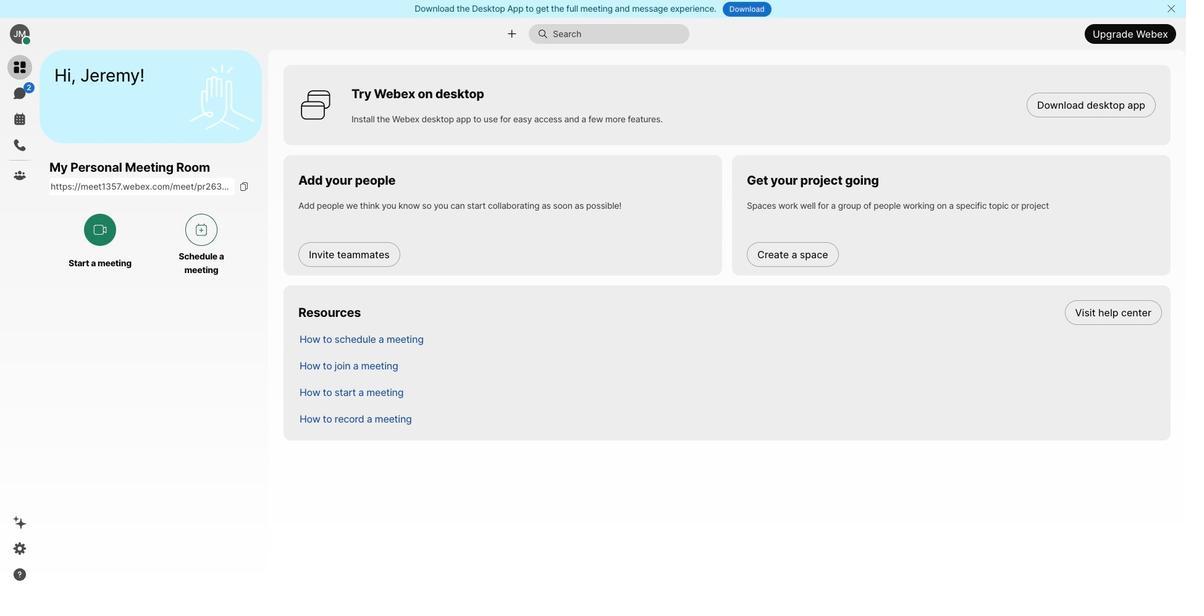 Task type: locate. For each thing, give the bounding box(es) containing it.
list item
[[290, 299, 1171, 326], [290, 326, 1171, 352], [290, 352, 1171, 379], [290, 379, 1171, 405], [290, 405, 1171, 432]]

navigation
[[0, 50, 40, 598]]

None text field
[[49, 178, 235, 195]]

webex tab list
[[7, 55, 35, 188]]

3 list item from the top
[[290, 352, 1171, 379]]

1 list item from the top
[[290, 299, 1171, 326]]



Task type: describe. For each thing, give the bounding box(es) containing it.
5 list item from the top
[[290, 405, 1171, 432]]

2 list item from the top
[[290, 326, 1171, 352]]

4 list item from the top
[[290, 379, 1171, 405]]

two hands high fiving image
[[185, 60, 259, 134]]

cancel_16 image
[[1167, 4, 1177, 14]]



Task type: vqa. For each thing, say whether or not it's contained in the screenshot.
2nd list item from the bottom of the page
yes



